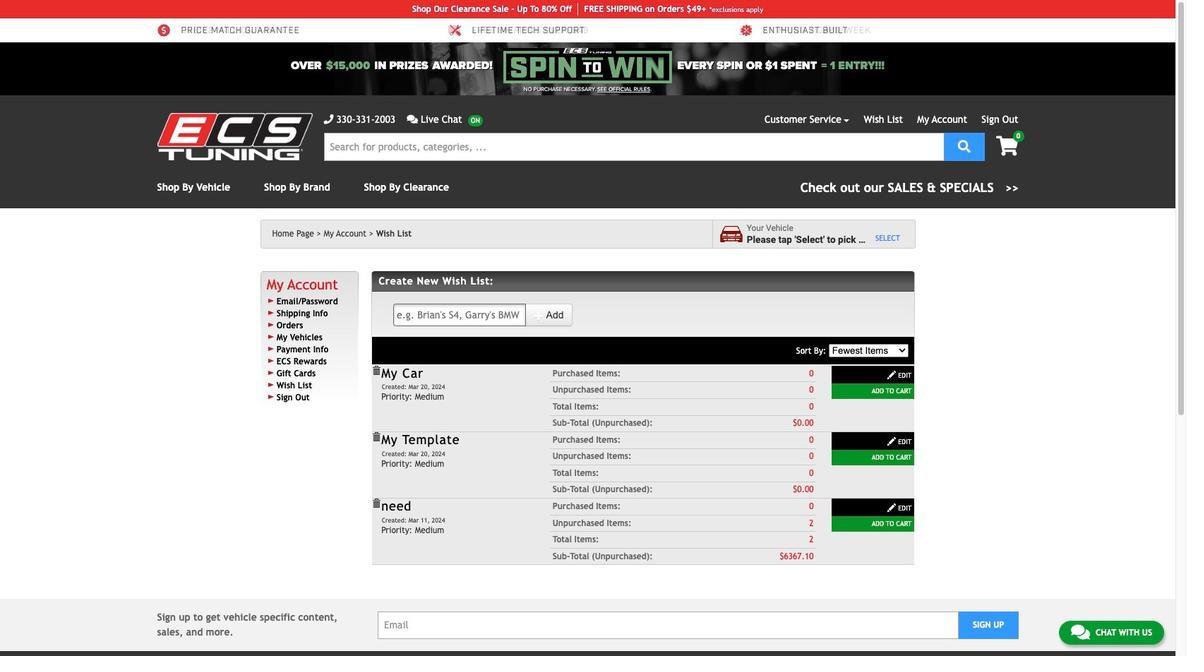 Task type: describe. For each thing, give the bounding box(es) containing it.
ecs tuning 'spin to win' contest logo image
[[504, 48, 672, 83]]

phone image
[[324, 114, 334, 124]]

0 vertical spatial white image
[[534, 311, 544, 321]]

white image
[[888, 437, 897, 447]]

Email email field
[[378, 612, 959, 639]]

delete image for white image
[[372, 432, 382, 442]]

ecs tuning image
[[157, 113, 313, 160]]

comments image
[[407, 114, 418, 124]]

delete image for white icon to the bottom
[[372, 499, 382, 509]]

comments image
[[1072, 624, 1091, 641]]

shopping cart image
[[997, 136, 1019, 156]]

Search text field
[[324, 133, 944, 161]]



Task type: locate. For each thing, give the bounding box(es) containing it.
0 vertical spatial delete image
[[372, 432, 382, 442]]

1 delete image from the top
[[372, 432, 382, 442]]

1 vertical spatial delete image
[[372, 499, 382, 509]]

e.g. Brian's S4, Garry's BMW E92...etc text field
[[394, 304, 527, 326]]

1 vertical spatial white image
[[888, 370, 897, 380]]

search image
[[959, 140, 971, 152]]

2 vertical spatial white image
[[888, 503, 897, 513]]

delete image
[[372, 432, 382, 442], [372, 499, 382, 509]]

delete image
[[372, 366, 382, 376]]

2 delete image from the top
[[372, 499, 382, 509]]

white image
[[534, 311, 544, 321], [888, 370, 897, 380], [888, 503, 897, 513]]



Task type: vqa. For each thing, say whether or not it's contained in the screenshot.
only
no



